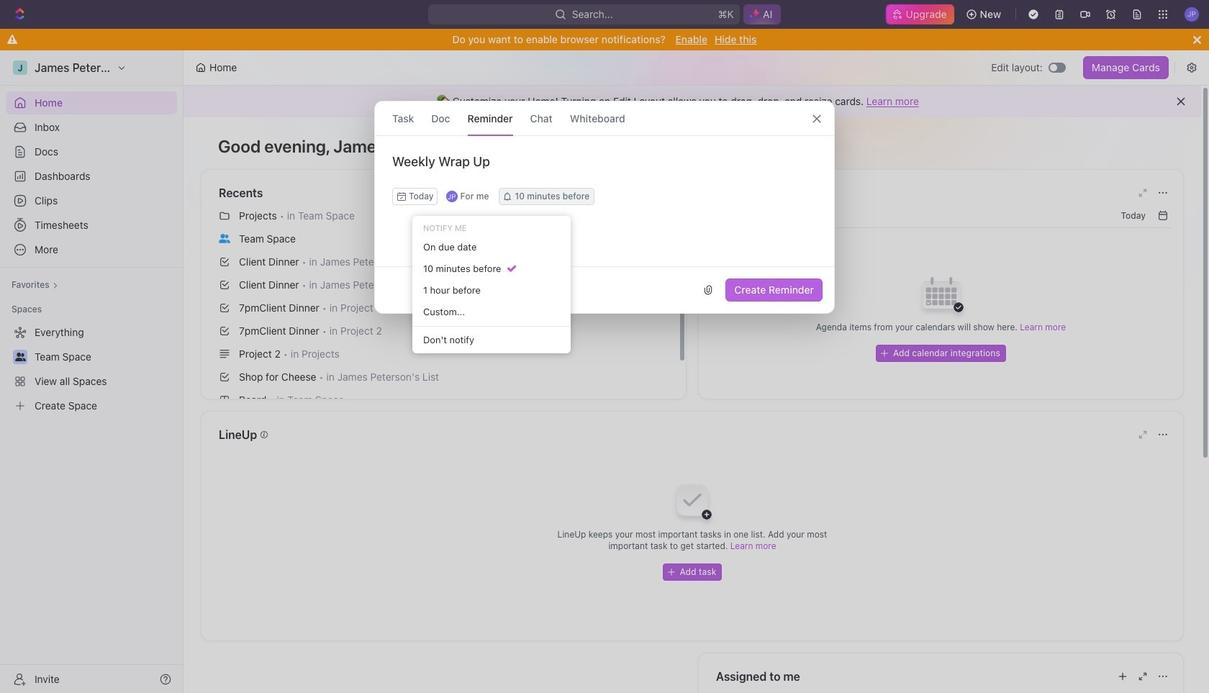 Task type: vqa. For each thing, say whether or not it's contained in the screenshot.
the Sidebar navigation
yes



Task type: describe. For each thing, give the bounding box(es) containing it.
tree inside 'sidebar' navigation
[[6, 321, 177, 418]]

sidebar navigation
[[0, 50, 184, 694]]

user group image
[[219, 234, 230, 243]]



Task type: locate. For each thing, give the bounding box(es) containing it.
alert
[[184, 86, 1202, 117]]

tree
[[6, 321, 177, 418]]

dialog
[[375, 101, 835, 314]]

Reminder na﻿me or type '/' for commands text field
[[375, 153, 835, 188]]



